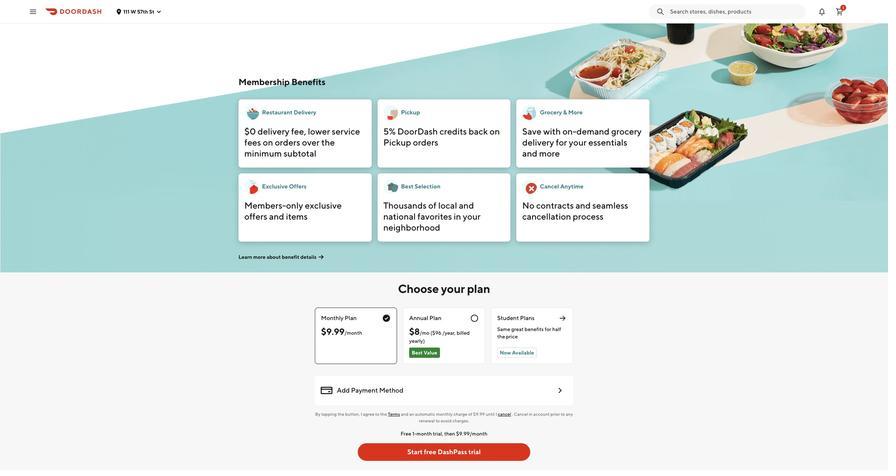 Task type: vqa. For each thing, say whether or not it's contained in the screenshot.
$9.99
yes



Task type: locate. For each thing, give the bounding box(es) containing it.
agree
[[363, 412, 375, 418]]

of right charge
[[469, 412, 473, 418]]

1 vertical spatial $9.99
[[474, 412, 485, 418]]

i left agree
[[361, 412, 363, 418]]

0 horizontal spatial of
[[429, 201, 437, 211]]

0 vertical spatial of
[[429, 201, 437, 211]]

prior
[[551, 412, 560, 418]]

0 vertical spatial on
[[490, 126, 500, 137]]

pickup down 5%
[[384, 137, 412, 148]]

1 horizontal spatial i
[[496, 412, 497, 418]]

i
[[361, 412, 363, 418], [496, 412, 497, 418]]

0 vertical spatial delivery
[[258, 126, 290, 137]]

your inside thousands of local and national favorites in your neighborhood
[[463, 212, 481, 222]]

the inside $0 delivery fee, lower service fees on orders over the minimum subtotal
[[322, 137, 335, 148]]

1 vertical spatial cancel
[[514, 412, 529, 418]]

5% doordash credits back on pickup orders
[[384, 126, 500, 148]]

0 horizontal spatial to
[[376, 412, 380, 418]]

$9.99 left until
[[474, 412, 485, 418]]

orders down fee,
[[275, 137, 301, 148]]

0 horizontal spatial delivery
[[258, 126, 290, 137]]

minimum
[[245, 148, 282, 159]]

more right learn
[[253, 255, 266, 260]]

cancel
[[498, 412, 512, 418]]

1 vertical spatial for
[[545, 327, 552, 333]]

and right local
[[459, 201, 474, 211]]

2 plan from the left
[[430, 315, 442, 322]]

benefits
[[525, 327, 544, 333]]

about
[[267, 255, 281, 260]]

plan for $8
[[430, 315, 442, 322]]

and
[[523, 148, 538, 159], [459, 201, 474, 211], [576, 201, 591, 211], [269, 212, 284, 222], [401, 412, 409, 418]]

to left "any"
[[561, 412, 566, 418]]

the
[[322, 137, 335, 148], [498, 334, 506, 340], [338, 412, 345, 418], [381, 412, 387, 418]]

best down yearly)
[[412, 350, 423, 356]]

student plans
[[498, 315, 535, 322]]

1 orders from the left
[[275, 137, 301, 148]]

annual plan
[[410, 315, 442, 322]]

0 horizontal spatial in
[[454, 212, 461, 222]]

available
[[512, 350, 535, 356]]

0 horizontal spatial for
[[545, 327, 552, 333]]

1 horizontal spatial $9.99
[[474, 412, 485, 418]]

0 vertical spatial for
[[556, 137, 568, 148]]

1 horizontal spatial in
[[529, 412, 533, 418]]

i right until
[[496, 412, 497, 418]]

Store search: begin typing to search for stores available on DoorDash text field
[[671, 8, 802, 16]]

your for and
[[463, 212, 481, 222]]

yearly)
[[410, 339, 425, 345]]

pickup up doordash
[[401, 109, 420, 116]]

delivery inside save with on-demand grocery delivery for your essentials and more
[[523, 137, 555, 148]]

1 button
[[833, 4, 848, 19]]

add payment method
[[337, 387, 404, 395]]

month
[[417, 432, 432, 437]]

1 horizontal spatial for
[[556, 137, 568, 148]]

on inside the 5% doordash credits back on pickup orders
[[490, 126, 500, 137]]

and left an
[[401, 412, 409, 418]]

on right back
[[490, 126, 500, 137]]

1 horizontal spatial on
[[490, 126, 500, 137]]

w
[[131, 9, 136, 15]]

essentials
[[589, 137, 628, 148]]

and down save
[[523, 148, 538, 159]]

1 horizontal spatial orders
[[413, 137, 439, 148]]

2 orders from the left
[[413, 137, 439, 148]]

process
[[573, 212, 604, 222]]

st
[[149, 9, 154, 15]]

offers
[[245, 212, 268, 222]]

0 vertical spatial in
[[454, 212, 461, 222]]

1 vertical spatial best
[[412, 350, 423, 356]]

1 horizontal spatial more
[[540, 148, 560, 159]]

0 items, open order cart image
[[836, 7, 845, 16]]

on up minimum at the top left of page
[[263, 137, 273, 148]]

for down on-
[[556, 137, 568, 148]]

the down lower
[[322, 137, 335, 148]]

choose
[[398, 282, 439, 296]]

then
[[445, 432, 456, 437]]

open menu image
[[29, 7, 37, 16]]

111 w 57th st
[[123, 9, 154, 15]]

best for best selection
[[401, 183, 414, 190]]

more down with
[[540, 148, 560, 159]]

1 vertical spatial on
[[263, 137, 273, 148]]

1 vertical spatial delivery
[[523, 137, 555, 148]]

until
[[486, 412, 495, 418]]

to left avoid at bottom
[[436, 419, 440, 424]]

cancel up contracts
[[540, 183, 560, 190]]

1 vertical spatial pickup
[[384, 137, 412, 148]]

the inside same great benefits for half the price
[[498, 334, 506, 340]]

of
[[429, 201, 437, 211], [469, 412, 473, 418]]

($96
[[431, 331, 442, 336]]

offers
[[289, 183, 307, 190]]

1 horizontal spatial cancel
[[540, 183, 560, 190]]

0 horizontal spatial i
[[361, 412, 363, 418]]

selection
[[415, 183, 441, 190]]

of up favorites
[[429, 201, 437, 211]]

best for best value
[[412, 350, 423, 356]]

111 w 57th st button
[[116, 9, 162, 15]]

0 vertical spatial best
[[401, 183, 414, 190]]

0 horizontal spatial more
[[253, 255, 266, 260]]

notification bell image
[[818, 7, 827, 16]]

0 horizontal spatial cancel
[[514, 412, 529, 418]]

0 horizontal spatial orders
[[275, 137, 301, 148]]

doordash
[[398, 126, 438, 137]]

for left half
[[545, 327, 552, 333]]

now available
[[500, 350, 535, 356]]

membership benefits
[[239, 77, 326, 87]]

more
[[569, 109, 583, 116]]

1 horizontal spatial delivery
[[523, 137, 555, 148]]

delivery down save
[[523, 137, 555, 148]]

plan up the /month
[[345, 315, 357, 322]]

cancel right . at bottom right
[[514, 412, 529, 418]]

0 horizontal spatial $9.99
[[321, 327, 345, 337]]

your inside save with on-demand grocery delivery for your essentials and more
[[569, 137, 587, 148]]

0 vertical spatial cancel
[[540, 183, 560, 190]]

1 vertical spatial your
[[463, 212, 481, 222]]

lower
[[308, 126, 330, 137]]

$9.99 down the 'monthly' at left bottom
[[321, 327, 345, 337]]

price
[[507, 334, 518, 340]]

grocery
[[612, 126, 642, 137]]

to right agree
[[376, 412, 380, 418]]

start free dashpass trial
[[408, 449, 481, 457]]

best up thousands at the top of the page
[[401, 183, 414, 190]]

best
[[401, 183, 414, 190], [412, 350, 423, 356]]

orders down doordash
[[413, 137, 439, 148]]

the left button, on the bottom of the page
[[338, 412, 345, 418]]

the down the same
[[498, 334, 506, 340]]

in left account
[[529, 412, 533, 418]]

and inside save with on-demand grocery delivery for your essentials and more
[[523, 148, 538, 159]]

pickup
[[401, 109, 420, 116], [384, 137, 412, 148]]

best value
[[412, 350, 438, 356]]

delivery
[[258, 126, 290, 137], [523, 137, 555, 148]]

and up process
[[576, 201, 591, 211]]

thousands
[[384, 201, 427, 211]]

exclusive offers
[[262, 183, 307, 190]]

great
[[512, 327, 524, 333]]

start
[[408, 449, 423, 457]]

plan up ($96
[[430, 315, 442, 322]]

monthly
[[321, 315, 344, 322]]

delivery down restaurant at the left top of the page
[[258, 126, 290, 137]]

favorites
[[418, 212, 452, 222]]

0 vertical spatial your
[[569, 137, 587, 148]]

neighborhood
[[384, 223, 441, 233]]

more
[[540, 148, 560, 159], [253, 255, 266, 260]]

0 vertical spatial more
[[540, 148, 560, 159]]

by
[[315, 412, 321, 418]]

1 vertical spatial more
[[253, 255, 266, 260]]

delivery inside $0 delivery fee, lower service fees on orders over the minimum subtotal
[[258, 126, 290, 137]]

and inside members-only exclusive offers and items
[[269, 212, 284, 222]]

1 plan from the left
[[345, 315, 357, 322]]

restaurant
[[262, 109, 293, 116]]

0 horizontal spatial plan
[[345, 315, 357, 322]]

2 vertical spatial your
[[441, 282, 465, 296]]

start free dashpass trial button
[[358, 444, 531, 462]]

and down members-
[[269, 212, 284, 222]]

restaurant delivery
[[262, 109, 317, 116]]

1 vertical spatial in
[[529, 412, 533, 418]]

1 horizontal spatial plan
[[430, 315, 442, 322]]

renewal
[[419, 419, 435, 424]]

0 vertical spatial $9.99
[[321, 327, 345, 337]]

0 horizontal spatial on
[[263, 137, 273, 148]]

in down local
[[454, 212, 461, 222]]

1 vertical spatial of
[[469, 412, 473, 418]]

$9.99/month
[[457, 432, 488, 437]]

charge
[[454, 412, 468, 418]]



Task type: describe. For each thing, give the bounding box(es) containing it.
fee,
[[291, 126, 306, 137]]

57th
[[137, 9, 148, 15]]

learn more about benefit details
[[239, 255, 317, 260]]

anytime
[[561, 183, 584, 190]]

avoid
[[441, 419, 452, 424]]

111
[[123, 9, 130, 15]]

any
[[566, 412, 574, 418]]

1 horizontal spatial to
[[436, 419, 440, 424]]

learn
[[239, 255, 252, 260]]

annual
[[410, 315, 429, 322]]

over
[[302, 137, 320, 148]]

orders inside $0 delivery fee, lower service fees on orders over the minimum subtotal
[[275, 137, 301, 148]]

1
[[843, 5, 845, 10]]

membership
[[239, 77, 290, 87]]

credits
[[440, 126, 467, 137]]

/mo
[[420, 331, 430, 336]]

.
[[513, 412, 514, 418]]

2 i from the left
[[496, 412, 497, 418]]

for inside save with on-demand grocery delivery for your essentials and more
[[556, 137, 568, 148]]

details
[[301, 255, 317, 260]]

plans
[[521, 315, 535, 322]]

value
[[424, 350, 438, 356]]

terms
[[388, 412, 400, 418]]

exclusive
[[262, 183, 288, 190]]

and inside thousands of local and national favorites in your neighborhood
[[459, 201, 474, 211]]

$8
[[410, 327, 420, 337]]

monthly plan
[[321, 315, 357, 322]]

5%
[[384, 126, 396, 137]]

local
[[439, 201, 458, 211]]

cancellation
[[523, 212, 572, 222]]

for inside same great benefits for half the price
[[545, 327, 552, 333]]

0 vertical spatial pickup
[[401, 109, 420, 116]]

grocery
[[540, 109, 563, 116]]

in inside . cancel in account prior to any renewal to avoid charges.
[[529, 412, 533, 418]]

add
[[337, 387, 350, 395]]

the left terms link
[[381, 412, 387, 418]]

cancel link
[[498, 412, 512, 418]]

more inside save with on-demand grocery delivery for your essentials and more
[[540, 148, 560, 159]]

$0 delivery fee, lower service fees on orders over the minimum subtotal
[[245, 126, 360, 159]]

orders inside the 5% doordash credits back on pickup orders
[[413, 137, 439, 148]]

on inside $0 delivery fee, lower service fees on orders over the minimum subtotal
[[263, 137, 273, 148]]

1 horizontal spatial of
[[469, 412, 473, 418]]

/year,
[[443, 331, 456, 336]]

free
[[424, 449, 437, 457]]

members-only exclusive offers and items
[[245, 201, 342, 222]]

$9.99 /month
[[321, 327, 363, 337]]

same
[[498, 327, 511, 333]]

terms link
[[388, 412, 400, 418]]

no contracts and seamless cancellation process
[[523, 201, 629, 222]]

pickup inside the 5% doordash credits back on pickup orders
[[384, 137, 412, 148]]

best selection
[[401, 183, 441, 190]]

grocery & more
[[540, 109, 583, 116]]

button,
[[346, 412, 360, 418]]

free 1-month trial, then $9.99/month
[[401, 432, 488, 437]]

billed
[[457, 331, 470, 336]]

trial
[[469, 449, 481, 457]]

cancel inside . cancel in account prior to any renewal to avoid charges.
[[514, 412, 529, 418]]

service
[[332, 126, 360, 137]]

same great benefits for half the price
[[498, 327, 562, 340]]

exclusive
[[305, 201, 342, 211]]

your for demand
[[569, 137, 587, 148]]

2 horizontal spatial to
[[561, 412, 566, 418]]

dashpass
[[438, 449, 468, 457]]

now
[[500, 350, 511, 356]]

contracts
[[537, 201, 574, 211]]

an
[[410, 412, 415, 418]]

save with on-demand grocery delivery for your essentials and more
[[523, 126, 642, 159]]

back
[[469, 126, 488, 137]]

items
[[286, 212, 308, 222]]

method
[[380, 387, 404, 395]]

tapping
[[322, 412, 337, 418]]

benefits
[[292, 77, 326, 87]]

national
[[384, 212, 416, 222]]

fees
[[245, 137, 261, 148]]

seamless
[[593, 201, 629, 211]]

only
[[286, 201, 303, 211]]

and inside no contracts and seamless cancellation process
[[576, 201, 591, 211]]

&
[[564, 109, 568, 116]]

. cancel in account prior to any renewal to avoid charges.
[[419, 412, 574, 424]]

1 i from the left
[[361, 412, 363, 418]]

delivery
[[294, 109, 317, 116]]

benefit
[[282, 255, 300, 260]]

in inside thousands of local and national favorites in your neighborhood
[[454, 212, 461, 222]]

demand
[[577, 126, 610, 137]]

no
[[523, 201, 535, 211]]

thousands of local and national favorites in your neighborhood
[[384, 201, 481, 233]]

of inside thousands of local and national favorites in your neighborhood
[[429, 201, 437, 211]]

automatic
[[415, 412, 436, 418]]

charges.
[[453, 419, 470, 424]]

plan for $9.99
[[345, 315, 357, 322]]

$0
[[245, 126, 256, 137]]

trial,
[[433, 432, 444, 437]]



